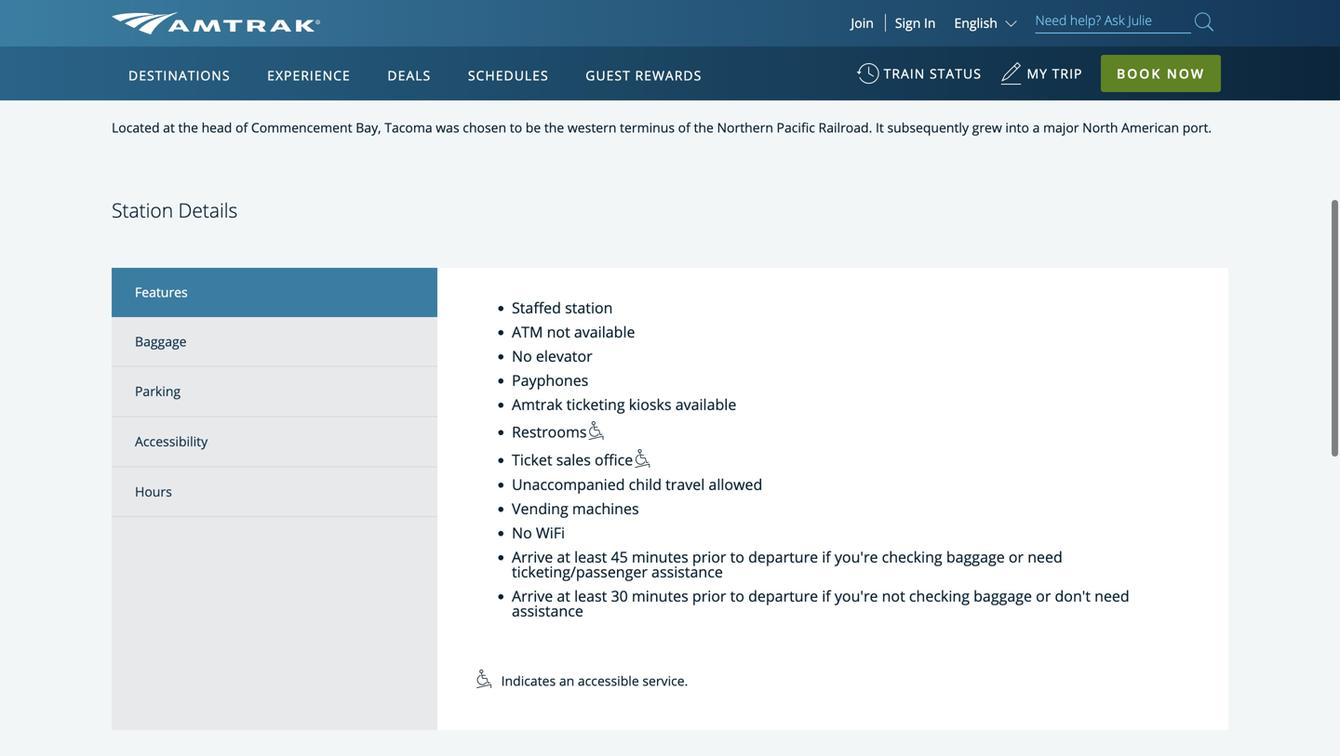 Task type: vqa. For each thing, say whether or not it's contained in the screenshot.
2nd 'No' from the bottom
yes



Task type: describe. For each thing, give the bounding box(es) containing it.
pacific
[[777, 119, 816, 136]]

baggage element
[[135, 333, 187, 350]]

1 horizontal spatial available
[[676, 395, 737, 415]]

major
[[1044, 119, 1080, 136]]

2 prior from the top
[[693, 587, 727, 607]]

regions map image
[[181, 155, 628, 416]]

now
[[1167, 65, 1206, 82]]

in
[[924, 14, 936, 32]]

hours button
[[112, 468, 438, 518]]

45
[[611, 548, 628, 568]]

30
[[611, 587, 628, 607]]

book now button
[[1101, 55, 1222, 92]]

2 vertical spatial to
[[731, 587, 745, 607]]

destinations
[[128, 67, 230, 84]]

english button
[[955, 14, 1022, 32]]

was
[[436, 119, 460, 136]]

1 arrive from the top
[[512, 548, 553, 568]]

trip
[[1053, 65, 1083, 82]]

unaccompanied child travel allowed vending machines no wifi arrive at least 45 minutes prior to departure if you're checking baggage or need ticketing/passenger assistance arrive at least 30 minutes prior to departure if you're not checking baggage or don't need assistance
[[512, 475, 1130, 622]]

ticket
[[512, 450, 553, 470]]

destinations button
[[121, 49, 238, 101]]

sign in button
[[895, 14, 936, 32]]

accessibility button
[[112, 418, 438, 468]]

elevator
[[536, 346, 593, 366]]

machines
[[573, 499, 639, 519]]

hours element
[[135, 483, 172, 501]]

accessibility element
[[135, 433, 208, 451]]

restrooms
[[512, 422, 587, 442]]

located at the head of commencement bay, tacoma was chosen to be the western terminus of the northern pacific railroad. it subsequently grew into a major north american port.
[[112, 119, 1212, 136]]

northern
[[717, 119, 774, 136]]

guest rewards button
[[578, 49, 710, 101]]

book now
[[1117, 65, 1206, 82]]

Please enter your search item search field
[[1036, 9, 1192, 34]]

2 departure from the top
[[749, 587, 818, 607]]

tacoma
[[385, 119, 433, 136]]

book
[[1117, 65, 1162, 82]]

sign in
[[895, 14, 936, 32]]

0 vertical spatial baggage
[[947, 548, 1005, 568]]

my trip button
[[1000, 56, 1083, 101]]

staffed
[[512, 298, 561, 318]]

experience
[[267, 67, 351, 84]]

experience button
[[260, 49, 358, 101]]

railroad.
[[819, 119, 873, 136]]

grew
[[973, 119, 1003, 136]]

not inside the unaccompanied child travel allowed vending machines no wifi arrive at least 45 minutes prior to departure if you're checking baggage or need ticketing/passenger assistance arrive at least 30 minutes prior to departure if you're not checking baggage or don't need assistance
[[882, 587, 906, 607]]

american
[[1122, 119, 1180, 136]]

arrive at least 45 minutes prior to departure if you're checking baggage or need ticketing/passenger assistance element
[[512, 546, 1192, 585]]

1 vertical spatial at
[[557, 548, 571, 568]]

1 horizontal spatial assistance
[[652, 562, 723, 582]]

status
[[930, 65, 982, 82]]

service.
[[643, 673, 688, 690]]

amtrak
[[512, 395, 563, 415]]

parking element
[[135, 383, 181, 401]]

ticketing
[[567, 395, 625, 415]]

baggage button
[[112, 317, 438, 368]]

be
[[526, 119, 541, 136]]

deals button
[[380, 49, 439, 101]]

details
[[178, 197, 238, 223]]

1 prior from the top
[[693, 548, 727, 568]]

search icon image
[[1195, 9, 1214, 34]]

schedules
[[468, 67, 549, 84]]

1 minutes from the top
[[632, 548, 689, 568]]

2 the from the left
[[545, 119, 564, 136]]

hours
[[135, 483, 172, 501]]

unaccompanied child travel allowed element
[[512, 473, 1192, 497]]

0 horizontal spatial available
[[574, 322, 635, 342]]

payphones element
[[512, 369, 1192, 393]]

1 if from the top
[[822, 548, 831, 568]]

ticket sales office element
[[512, 445, 1192, 473]]

allowed
[[709, 475, 763, 495]]

station details
[[112, 197, 238, 223]]

parking button
[[112, 368, 438, 418]]

2 of from the left
[[678, 119, 691, 136]]

no wifi element
[[512, 522, 1192, 546]]

travel
[[666, 475, 705, 495]]

not inside 'staffed station atm not available no elevator payphones amtrak ticketing kiosks available'
[[547, 322, 570, 342]]

unaccompanied
[[512, 475, 625, 495]]

atm not available element
[[512, 320, 1192, 345]]

1 horizontal spatial need
[[1095, 587, 1130, 607]]

no elevator element
[[512, 345, 1192, 369]]

indicates
[[501, 673, 556, 690]]

0 vertical spatial at
[[163, 119, 175, 136]]

ticket sales office
[[512, 450, 633, 470]]

guest rewards
[[586, 67, 702, 84]]

located
[[112, 119, 160, 136]]

sign
[[895, 14, 921, 32]]

port.
[[1183, 119, 1212, 136]]

join button
[[840, 14, 886, 32]]

3 the from the left
[[694, 119, 714, 136]]

rewards
[[635, 67, 702, 84]]

join
[[851, 14, 874, 32]]

into
[[1006, 119, 1030, 136]]

child
[[629, 475, 662, 495]]

1 you're from the top
[[835, 548, 878, 568]]

sales
[[556, 450, 591, 470]]

2 arrive from the top
[[512, 587, 553, 607]]

train status link
[[857, 56, 982, 101]]

parking
[[135, 383, 181, 401]]

1 vertical spatial baggage
[[974, 587, 1033, 607]]

a
[[1033, 119, 1040, 136]]

english
[[955, 14, 998, 32]]

deals
[[388, 67, 431, 84]]

office
[[595, 450, 633, 470]]

western
[[568, 119, 617, 136]]



Task type: locate. For each thing, give the bounding box(es) containing it.
amtrak ticketing kiosks available element
[[512, 393, 1192, 417]]

application
[[181, 155, 628, 416]]

0 vertical spatial not
[[547, 322, 570, 342]]

need right don't
[[1095, 587, 1130, 607]]

least left the 45
[[575, 548, 607, 568]]

need
[[1028, 548, 1063, 568], [1095, 587, 1130, 607]]

checking
[[882, 548, 943, 568], [910, 587, 970, 607]]

banner containing join
[[0, 0, 1341, 430]]

1 vertical spatial minutes
[[632, 587, 689, 607]]

0 vertical spatial assistance
[[652, 562, 723, 582]]

of
[[236, 119, 248, 136], [678, 119, 691, 136]]

2 if from the top
[[822, 587, 831, 607]]

1 vertical spatial departure
[[749, 587, 818, 607]]

0 vertical spatial or
[[1009, 548, 1024, 568]]

an
[[559, 673, 575, 690]]

wifi
[[536, 523, 565, 543]]

train status
[[884, 65, 982, 82]]

not up elevator on the top of page
[[547, 322, 570, 342]]

1 horizontal spatial not
[[882, 587, 906, 607]]

0 horizontal spatial not
[[547, 322, 570, 342]]

no inside 'staffed station atm not available no elevator payphones amtrak ticketing kiosks available'
[[512, 346, 532, 366]]

0 vertical spatial departure
[[749, 548, 818, 568]]

least
[[575, 548, 607, 568], [575, 587, 607, 607]]

at down wifi
[[557, 548, 571, 568]]

need up don't
[[1028, 548, 1063, 568]]

available
[[574, 322, 635, 342], [676, 395, 737, 415]]

0 vertical spatial arrive
[[512, 548, 553, 568]]

0 vertical spatial checking
[[882, 548, 943, 568]]

0 vertical spatial if
[[822, 548, 831, 568]]

1 vertical spatial if
[[822, 587, 831, 607]]

2 least from the top
[[575, 587, 607, 607]]

features list item
[[112, 268, 438, 317]]

1 vertical spatial need
[[1095, 587, 1130, 607]]

the
[[178, 119, 198, 136], [545, 119, 564, 136], [694, 119, 714, 136]]

1 vertical spatial prior
[[693, 587, 727, 607]]

1 horizontal spatial or
[[1036, 587, 1051, 607]]

accessibility icon image
[[475, 667, 498, 692]]

minutes right 30
[[632, 587, 689, 607]]

kiosks
[[629, 395, 672, 415]]

baggage
[[947, 548, 1005, 568], [974, 587, 1033, 607]]

to
[[510, 119, 522, 136], [731, 548, 745, 568], [731, 587, 745, 607]]

1 no from the top
[[512, 346, 532, 366]]

1 vertical spatial or
[[1036, 587, 1051, 607]]

1 of from the left
[[236, 119, 248, 136]]

my trip
[[1027, 65, 1083, 82]]

2 minutes from the top
[[632, 587, 689, 607]]

prior right 30
[[693, 587, 727, 607]]

if down arrive at least 45 minutes prior to departure if you're checking baggage or need ticketing/passenger assistance element
[[822, 587, 831, 607]]

staffed station element
[[512, 296, 1192, 320]]

indicates an accessible service.
[[498, 673, 688, 690]]

departure down arrive at least 45 minutes prior to departure if you're checking baggage or need ticketing/passenger assistance element
[[749, 587, 818, 607]]

1 vertical spatial not
[[882, 587, 906, 607]]

1 horizontal spatial the
[[545, 119, 564, 136]]

features
[[135, 284, 188, 301]]

baggage
[[135, 333, 187, 350]]

arrive down wifi
[[512, 548, 553, 568]]

chosen
[[463, 119, 507, 136]]

1 departure from the top
[[749, 548, 818, 568]]

or
[[1009, 548, 1024, 568], [1036, 587, 1051, 607]]

0 horizontal spatial need
[[1028, 548, 1063, 568]]

1 vertical spatial least
[[575, 587, 607, 607]]

bay,
[[356, 119, 381, 136]]

don't
[[1055, 587, 1091, 607]]

the left head
[[178, 119, 198, 136]]

at
[[163, 119, 175, 136], [557, 548, 571, 568], [557, 587, 571, 607]]

it
[[876, 119, 884, 136]]

no inside the unaccompanied child travel allowed vending machines no wifi arrive at least 45 minutes prior to departure if you're checking baggage or need ticketing/passenger assistance arrive at least 30 minutes prior to departure if you're not checking baggage or don't need assistance
[[512, 523, 532, 543]]

train
[[884, 65, 926, 82]]

prior down the travel at the bottom of the page
[[693, 548, 727, 568]]

you're down no wifi element
[[835, 548, 878, 568]]

2 vertical spatial at
[[557, 587, 571, 607]]

atm
[[512, 322, 543, 342]]

payphones
[[512, 371, 589, 391]]

0 vertical spatial you're
[[835, 548, 878, 568]]

available right kiosks
[[676, 395, 737, 415]]

not
[[547, 322, 570, 342], [882, 587, 906, 607]]

1 vertical spatial you're
[[835, 587, 878, 607]]

departure down no wifi element
[[749, 548, 818, 568]]

features element
[[135, 284, 188, 301]]

list
[[112, 268, 438, 731]]

banner
[[0, 0, 1341, 430]]

application inside banner
[[181, 155, 628, 416]]

no left wifi
[[512, 523, 532, 543]]

at right located
[[163, 119, 175, 136]]

assistance
[[652, 562, 723, 582], [512, 602, 584, 622]]

minutes
[[632, 548, 689, 568], [632, 587, 689, 607]]

head
[[202, 119, 232, 136]]

minutes right the 45
[[632, 548, 689, 568]]

1 vertical spatial to
[[731, 548, 745, 568]]

terminus
[[620, 119, 675, 136]]

available down station
[[574, 322, 635, 342]]

features button
[[112, 268, 438, 317]]

vending
[[512, 499, 569, 519]]

1 horizontal spatial of
[[678, 119, 691, 136]]

assistance right the 45
[[652, 562, 723, 582]]

the right be at the top left of the page
[[545, 119, 564, 136]]

1 vertical spatial checking
[[910, 587, 970, 607]]

no down atm
[[512, 346, 532, 366]]

north
[[1083, 119, 1119, 136]]

2 you're from the top
[[835, 587, 878, 607]]

not down arrive at least 45 minutes prior to departure if you're checking baggage or need ticketing/passenger assistance element
[[882, 587, 906, 607]]

the left northern
[[694, 119, 714, 136]]

accessibility
[[135, 433, 208, 451]]

1 the from the left
[[178, 119, 198, 136]]

0 horizontal spatial of
[[236, 119, 248, 136]]

prior
[[693, 548, 727, 568], [693, 587, 727, 607]]

0 vertical spatial prior
[[693, 548, 727, 568]]

staffed station atm not available no elevator payphones amtrak ticketing kiosks available
[[512, 298, 737, 415]]

commencement
[[251, 119, 352, 136]]

1 vertical spatial assistance
[[512, 602, 584, 622]]

amtrak image
[[112, 12, 320, 34]]

arrive
[[512, 548, 553, 568], [512, 587, 553, 607]]

assistance down ticketing/passenger
[[512, 602, 584, 622]]

departure
[[749, 548, 818, 568], [749, 587, 818, 607]]

2 horizontal spatial the
[[694, 119, 714, 136]]

no
[[512, 346, 532, 366], [512, 523, 532, 543]]

if
[[822, 548, 831, 568], [822, 587, 831, 607]]

0 vertical spatial minutes
[[632, 548, 689, 568]]

my
[[1027, 65, 1048, 82]]

1 least from the top
[[575, 548, 607, 568]]

0 vertical spatial available
[[574, 322, 635, 342]]

vending machines element
[[512, 497, 1192, 522]]

of right head
[[236, 119, 248, 136]]

subsequently
[[888, 119, 969, 136]]

of right terminus
[[678, 119, 691, 136]]

at down ticketing/passenger
[[557, 587, 571, 607]]

schedules link
[[461, 47, 556, 101]]

0 horizontal spatial or
[[1009, 548, 1024, 568]]

0 vertical spatial need
[[1028, 548, 1063, 568]]

accessible
[[578, 673, 639, 690]]

ticketing/passenger
[[512, 562, 648, 582]]

arrive down ticketing/passenger
[[512, 587, 553, 607]]

0 horizontal spatial the
[[178, 119, 198, 136]]

station
[[112, 197, 173, 223]]

0 horizontal spatial assistance
[[512, 602, 584, 622]]

if down no wifi element
[[822, 548, 831, 568]]

guest
[[586, 67, 631, 84]]

2 no from the top
[[512, 523, 532, 543]]

list containing features
[[112, 268, 438, 731]]

least down ticketing/passenger
[[575, 587, 607, 607]]

station
[[565, 298, 613, 318]]

1 vertical spatial arrive
[[512, 587, 553, 607]]

0 vertical spatial no
[[512, 346, 532, 366]]

0 vertical spatial to
[[510, 119, 522, 136]]

you're down arrive at least 45 minutes prior to departure if you're checking baggage or need ticketing/passenger assistance element
[[835, 587, 878, 607]]

0 vertical spatial least
[[575, 548, 607, 568]]

you're
[[835, 548, 878, 568], [835, 587, 878, 607]]

restrooms element
[[512, 417, 1192, 445]]

arrive at least 30 minutes prior to departure if you're not checking baggage or don't need assistance element
[[512, 585, 1192, 624]]

1 vertical spatial available
[[676, 395, 737, 415]]

1 vertical spatial no
[[512, 523, 532, 543]]



